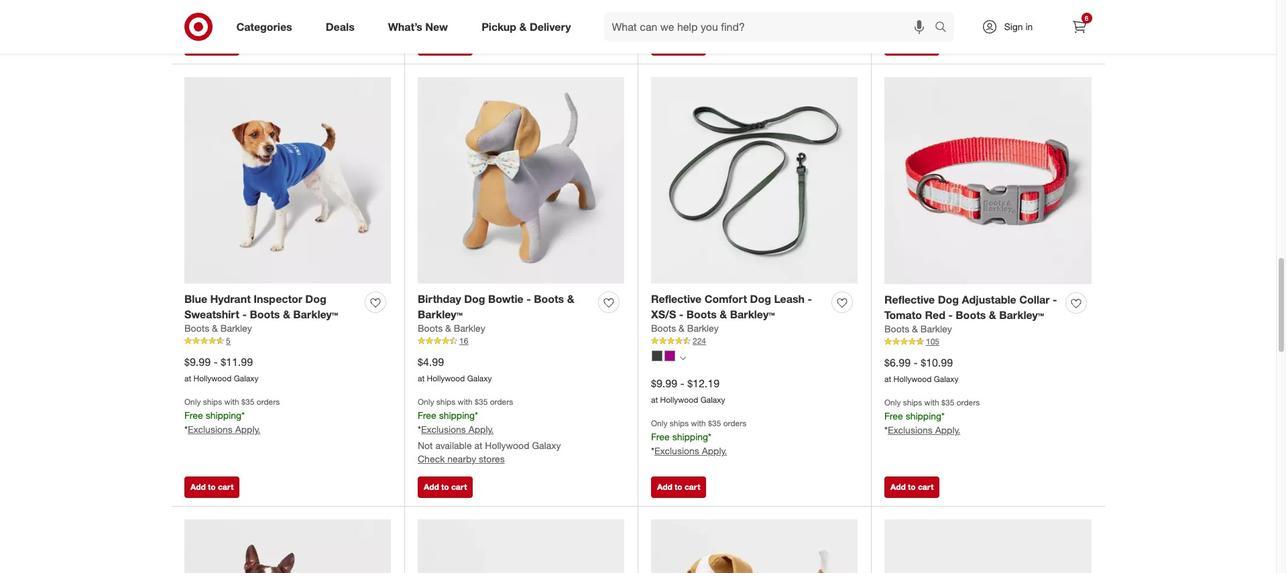 Task type: describe. For each thing, give the bounding box(es) containing it.
exclusions for $11.99
[[188, 424, 233, 436]]

shipping for $11.99
[[206, 410, 242, 422]]

nearby for the right check nearby stores button
[[915, 11, 943, 22]]

& inside reflective dog adjustable collar - tomato red - boots & barkley™
[[990, 308, 997, 322]]

5 link
[[185, 336, 391, 347]]

what's
[[388, 20, 423, 33]]

deals
[[326, 20, 355, 33]]

& right pickup
[[520, 20, 527, 33]]

all colors element
[[680, 354, 686, 362]]

exclusions for hollywood
[[421, 424, 466, 436]]

boots inside blue hydrant inspector dog sweatshirt - boots & barkley™
[[250, 308, 280, 321]]

blue hydrant inspector dog sweatshirt - boots & barkley™
[[185, 292, 338, 321]]

dog inside birthday dog bowtie - boots & barkley™
[[464, 292, 486, 306]]

barkley™ inside blue hydrant inspector dog sweatshirt - boots & barkley™
[[293, 308, 338, 321]]

tomato
[[885, 308, 923, 322]]

- inside birthday dog bowtie - boots & barkley™
[[527, 292, 531, 306]]

- inside '$9.99 - $12.19 at hollywood galaxy'
[[681, 377, 685, 391]]

comfort
[[705, 292, 748, 306]]

only ships with $35 orders free shipping * * exclusions apply. for $10.99
[[885, 398, 981, 436]]

search
[[929, 21, 961, 35]]

boots inside reflective dog adjustable collar - tomato red - boots & barkley™
[[956, 308, 987, 322]]

$35 for $10.99
[[942, 398, 955, 408]]

exclusions apply. button for reflective comfort dog leash - xs/s - boots & barkley™
[[655, 445, 728, 458]]

boots down xs/s
[[652, 323, 676, 334]]

ships for hollywood
[[437, 397, 456, 407]]

- right xs/s
[[680, 308, 684, 321]]

$10.99
[[921, 357, 954, 370]]

0 horizontal spatial check nearby stores button
[[185, 10, 272, 23]]

105 link
[[885, 336, 1092, 348]]

boots inside birthday dog bowtie - boots & barkley™
[[534, 292, 564, 306]]

& inside blue hydrant inspector dog sweatshirt - boots & barkley™
[[283, 308, 290, 321]]

nearby inside only ships with $35 orders free shipping * * exclusions apply. not available at hollywood galaxy check nearby stores
[[448, 454, 476, 465]]

check inside only ships with $35 orders free shipping * * exclusions apply. not available at hollywood galaxy check nearby stores
[[418, 454, 445, 465]]

ships for $10.99
[[904, 398, 923, 408]]

reflective dog adjustable collar - tomato red - boots & barkley™
[[885, 293, 1058, 322]]

barkley for -
[[688, 323, 719, 334]]

all colors image
[[680, 356, 686, 362]]

nearby for leftmost check nearby stores button
[[214, 10, 243, 22]]

$6.99 - $10.99 at hollywood galaxy
[[885, 357, 959, 385]]

boots & barkley for barkley™
[[418, 323, 486, 334]]

hollywood for blue hydrant inspector dog sweatshirt - boots & barkley™
[[194, 374, 232, 384]]

check for leftmost check nearby stores button
[[185, 10, 212, 22]]

stores inside only ships with $35 orders free shipping * * exclusions apply. not available at hollywood galaxy check nearby stores
[[479, 454, 505, 465]]

& inside birthday dog bowtie - boots & barkley™
[[567, 292, 575, 306]]

new
[[426, 20, 448, 33]]

boots inside reflective comfort dog leash - xs/s - boots & barkley™
[[687, 308, 717, 321]]

with for $12.19
[[691, 419, 706, 429]]

only for $9.99 - $12.19
[[652, 419, 668, 429]]

blue
[[185, 292, 207, 306]]

What can we help you find? suggestions appear below search field
[[604, 12, 938, 42]]

reflective for tomato
[[885, 293, 936, 306]]

bowtie
[[489, 292, 524, 306]]

6
[[1085, 14, 1089, 22]]

boots & barkley link for boots
[[185, 322, 252, 336]]

orders for $12.19
[[724, 419, 747, 429]]

224 link
[[652, 336, 858, 347]]

boots & barkley for -
[[652, 323, 719, 334]]

& down sweatshirt
[[212, 323, 218, 334]]

inspector
[[254, 292, 303, 306]]

birthday dog bowtie - boots & barkley™ link
[[418, 292, 593, 322]]

$11.99
[[221, 356, 253, 369]]

reflective for xs/s
[[652, 292, 702, 306]]

barkley™ inside reflective dog adjustable collar - tomato red - boots & barkley™
[[1000, 308, 1045, 322]]

with for $11.99
[[224, 397, 239, 407]]

pickup
[[482, 20, 517, 33]]

in
[[1026, 21, 1034, 32]]

available
[[436, 440, 472, 452]]

blue hydrant inspector dog sweatshirt - boots & barkley™ link
[[185, 292, 360, 322]]

apply. for $11.99
[[235, 424, 261, 436]]

only for $9.99 - $11.99
[[185, 397, 201, 407]]

leash
[[775, 292, 805, 306]]

pickup & delivery
[[482, 20, 571, 33]]

dog inside reflective comfort dog leash - xs/s - boots & barkley™
[[751, 292, 772, 306]]

orders for $10.99
[[957, 398, 981, 408]]

free for $9.99 - $12.19
[[652, 432, 670, 443]]

deals link
[[315, 12, 372, 42]]

$35 for hollywood
[[475, 397, 488, 407]]

what's new
[[388, 20, 448, 33]]

sign in
[[1005, 21, 1034, 32]]

what's new link
[[377, 12, 465, 42]]

reflective dog adjustable collar - tomato red - boots & barkley™ link
[[885, 292, 1061, 323]]

224
[[693, 336, 707, 346]]

$4.99
[[418, 356, 444, 369]]

collar
[[1020, 293, 1050, 306]]

with for hollywood
[[458, 397, 473, 407]]

galaxy for reflective dog adjustable collar - tomato red - boots & barkley™
[[934, 375, 959, 385]]

hollywood for reflective comfort dog leash - xs/s - boots & barkley™
[[661, 395, 699, 405]]

- inside $9.99 - $11.99 at hollywood galaxy
[[214, 356, 218, 369]]

shipping for $12.19
[[673, 432, 709, 443]]

at for reflective dog adjustable collar - tomato red - boots & barkley™
[[885, 375, 892, 385]]

free for $6.99 - $10.99
[[885, 411, 904, 422]]



Task type: vqa. For each thing, say whether or not it's contained in the screenshot.
feedback
no



Task type: locate. For each thing, give the bounding box(es) containing it.
only
[[185, 397, 201, 407], [418, 397, 434, 407], [885, 398, 901, 408], [652, 419, 668, 429]]

boots down inspector
[[250, 308, 280, 321]]

dog left "bowtie"
[[464, 292, 486, 306]]

& down comfort
[[720, 308, 728, 321]]

birthday dog bowtie - boots & barkley™
[[418, 292, 575, 321]]

dog
[[306, 292, 327, 306], [464, 292, 486, 306], [751, 292, 772, 306], [938, 293, 960, 306]]

boots & barkley
[[185, 323, 252, 334], [418, 323, 486, 334], [652, 323, 719, 334], [885, 324, 953, 335]]

0 horizontal spatial nearby
[[214, 10, 243, 22]]

reflective inside reflective comfort dog leash - xs/s - boots & barkley™
[[652, 292, 702, 306]]

hollywood down $4.99
[[427, 374, 465, 384]]

boots down adjustable
[[956, 308, 987, 322]]

at inside '$9.99 - $12.19 at hollywood galaxy'
[[652, 395, 658, 405]]

boots & barkley link for barkley™
[[418, 322, 486, 336]]

with down '$9.99 - $12.19 at hollywood galaxy'
[[691, 419, 706, 429]]

reflective dog adjustable collar - tomato red - boots & barkley™ image
[[885, 77, 1092, 285], [885, 77, 1092, 285]]

ships down '$9.99 - $12.19 at hollywood galaxy'
[[670, 419, 689, 429]]

hydrant
[[210, 292, 251, 306]]

hollywood inside $9.99 - $11.99 at hollywood galaxy
[[194, 374, 232, 384]]

orders down $9.99 - $11.99 at hollywood galaxy
[[257, 397, 280, 407]]

galaxy inside $6.99 - $10.99 at hollywood galaxy
[[934, 375, 959, 385]]

free
[[185, 410, 203, 422], [418, 410, 437, 422], [885, 411, 904, 422], [652, 432, 670, 443]]

boots & barkley up 16
[[418, 323, 486, 334]]

$35 inside only ships with $35 orders free shipping * * exclusions apply. not available at hollywood galaxy check nearby stores
[[475, 397, 488, 407]]

reflective inside reflective dog adjustable collar - tomato red - boots & barkley™
[[885, 293, 936, 306]]

barkley up 16
[[454, 323, 486, 334]]

ships down $9.99 - $11.99 at hollywood galaxy
[[203, 397, 222, 407]]

boots down tomato
[[885, 324, 910, 335]]

galaxy for blue hydrant inspector dog sweatshirt - boots & barkley™
[[234, 374, 259, 384]]

2 horizontal spatial nearby
[[915, 11, 943, 22]]

at for reflective comfort dog leash - xs/s - boots & barkley™
[[652, 395, 658, 405]]

sign in link
[[971, 12, 1054, 42]]

- down hydrant
[[243, 308, 247, 321]]

check nearby stores button
[[185, 10, 272, 23], [885, 10, 972, 24], [418, 453, 505, 466]]

$9.99
[[185, 356, 211, 369], [652, 377, 678, 391]]

$9.99 for $9.99 - $11.99
[[185, 356, 211, 369]]

exclusions apply. button for blue hydrant inspector dog sweatshirt - boots & barkley™
[[188, 423, 261, 437]]

fashion solid dog collar - dusty robin - boots & barkley™ image
[[418, 520, 625, 574], [418, 520, 625, 574]]

dog bandana - blue - boots & barkley™ image
[[652, 520, 858, 574], [652, 520, 858, 574]]

1 horizontal spatial check
[[418, 454, 445, 465]]

at inside $9.99 - $11.99 at hollywood galaxy
[[185, 374, 191, 384]]

$4.99 at hollywood galaxy
[[418, 356, 492, 384]]

free down $9.99 - $11.99 at hollywood galaxy
[[185, 410, 203, 422]]

barkley
[[221, 323, 252, 334], [454, 323, 486, 334], [688, 323, 719, 334], [921, 324, 953, 335]]

free for $9.99 - $11.99
[[185, 410, 203, 422]]

exclusions
[[188, 424, 233, 436], [421, 424, 466, 436], [888, 425, 933, 436], [655, 446, 700, 457]]

barkley™ inside reflective comfort dog leash - xs/s - boots & barkley™
[[730, 308, 775, 321]]

exclusions up available
[[421, 424, 466, 436]]

- right collar
[[1053, 293, 1058, 306]]

orders for hollywood
[[490, 397, 514, 407]]

shipping down '$9.99 - $12.19 at hollywood galaxy'
[[673, 432, 709, 443]]

hollywood inside only ships with $35 orders free shipping * * exclusions apply. not available at hollywood galaxy check nearby stores
[[485, 440, 530, 452]]

red
[[926, 308, 946, 322]]

1 vertical spatial $9.99
[[652, 377, 678, 391]]

exclusions apply. button down $6.99 - $10.99 at hollywood galaxy
[[888, 424, 961, 438]]

stores
[[246, 10, 272, 22], [946, 11, 972, 22], [479, 454, 505, 465]]

cart
[[218, 39, 234, 49], [685, 39, 701, 49], [919, 39, 934, 49], [218, 482, 234, 492], [452, 482, 467, 492], [685, 482, 701, 492], [919, 482, 934, 492]]

only ships with $35 orders free shipping * * exclusions apply. for $11.99
[[185, 397, 280, 436]]

hollywood right available
[[485, 440, 530, 452]]

- left $12.19
[[681, 377, 685, 391]]

reflective up tomato
[[885, 293, 936, 306]]

-
[[527, 292, 531, 306], [808, 292, 813, 306], [1053, 293, 1058, 306], [243, 308, 247, 321], [680, 308, 684, 321], [949, 308, 953, 322], [214, 356, 218, 369], [914, 357, 918, 370], [681, 377, 685, 391]]

1 horizontal spatial only ships with $35 orders free shipping * * exclusions apply.
[[652, 419, 747, 457]]

ships for $11.99
[[203, 397, 222, 407]]

boots & barkley down sweatshirt
[[185, 323, 252, 334]]

check nearby stores for leftmost check nearby stores button
[[185, 10, 272, 22]]

green image
[[652, 351, 663, 362]]

*
[[242, 410, 245, 422], [475, 410, 478, 422], [942, 411, 945, 422], [185, 424, 188, 436], [418, 424, 421, 436], [885, 425, 888, 436], [709, 432, 712, 443], [652, 446, 655, 457]]

apply. for hollywood
[[469, 424, 494, 436]]

boots down birthday
[[418, 323, 443, 334]]

adjustable
[[963, 293, 1017, 306]]

with for $10.99
[[925, 398, 940, 408]]

shipping for hollywood
[[439, 410, 475, 422]]

hollywood for reflective dog adjustable collar - tomato red - boots & barkley™
[[894, 375, 932, 385]]

boots & barkley link up '105'
[[885, 323, 953, 336]]

2 horizontal spatial stores
[[946, 11, 972, 22]]

0 horizontal spatial only ships with $35 orders free shipping * * exclusions apply.
[[185, 397, 280, 436]]

check nearby stores for the right check nearby stores button
[[885, 11, 972, 22]]

exclusions apply. button
[[188, 423, 261, 437], [421, 423, 494, 437], [888, 424, 961, 438], [655, 445, 728, 458]]

- right $6.99
[[914, 357, 918, 370]]

only for $4.99
[[418, 397, 434, 407]]

only ships with $35 orders free shipping * * exclusions apply. for $12.19
[[652, 419, 747, 457]]

at for blue hydrant inspector dog sweatshirt - boots & barkley™
[[185, 374, 191, 384]]

- inside blue hydrant inspector dog sweatshirt - boots & barkley™
[[243, 308, 247, 321]]

to
[[208, 39, 216, 49], [675, 39, 683, 49], [909, 39, 916, 49], [208, 482, 216, 492], [442, 482, 449, 492], [675, 482, 683, 492], [909, 482, 916, 492]]

orange snooze hound dog hoodie - boots & barkley™ image
[[185, 520, 391, 574], [185, 520, 391, 574]]

nearby
[[214, 10, 243, 22], [915, 11, 943, 22], [448, 454, 476, 465]]

galaxy inside only ships with $35 orders free shipping * * exclusions apply. not available at hollywood galaxy check nearby stores
[[532, 440, 561, 452]]

check
[[185, 10, 212, 22], [885, 11, 912, 22], [418, 454, 445, 465]]

barkley™
[[293, 308, 338, 321], [418, 308, 463, 321], [730, 308, 775, 321], [1000, 308, 1045, 322]]

$35 for $11.99
[[242, 397, 255, 407]]

with down $4.99 at hollywood galaxy
[[458, 397, 473, 407]]

6 link
[[1065, 12, 1095, 42]]

galaxy
[[234, 374, 259, 384], [467, 374, 492, 384], [934, 375, 959, 385], [701, 395, 726, 405], [532, 440, 561, 452]]

$35 for $12.19
[[709, 419, 722, 429]]

barkley™ up 5 link
[[293, 308, 338, 321]]

0 horizontal spatial check
[[185, 10, 212, 22]]

delivery
[[530, 20, 571, 33]]

barkley for red
[[921, 324, 953, 335]]

only inside only ships with $35 orders free shipping * * exclusions apply. not available at hollywood galaxy check nearby stores
[[418, 397, 434, 407]]

birthday
[[418, 292, 461, 306]]

boots right "bowtie"
[[534, 292, 564, 306]]

apply. for $10.99
[[936, 425, 961, 436]]

at inside $4.99 at hollywood galaxy
[[418, 374, 425, 384]]

& down birthday
[[446, 323, 452, 334]]

reflective comfort dog leash - xs/s - boots & barkley™
[[652, 292, 813, 321]]

apply.
[[235, 424, 261, 436], [469, 424, 494, 436], [936, 425, 961, 436], [702, 446, 728, 457]]

reflective
[[652, 292, 702, 306], [885, 293, 936, 306]]

stores for leftmost check nearby stores button
[[246, 10, 272, 22]]

galaxy inside $9.99 - $11.99 at hollywood galaxy
[[234, 374, 259, 384]]

exclusions apply. button down $9.99 - $11.99 at hollywood galaxy
[[188, 423, 261, 437]]

$9.99 for $9.99 - $12.19
[[652, 377, 678, 391]]

only down '$9.99 - $12.19 at hollywood galaxy'
[[652, 419, 668, 429]]

exclusions for $12.19
[[655, 446, 700, 457]]

shipping down $9.99 - $11.99 at hollywood galaxy
[[206, 410, 242, 422]]

ships inside only ships with $35 orders free shipping * * exclusions apply. not available at hollywood galaxy check nearby stores
[[437, 397, 456, 407]]

stores for the right check nearby stores button
[[946, 11, 972, 22]]

hollywood inside '$9.99 - $12.19 at hollywood galaxy'
[[661, 395, 699, 405]]

dog inside blue hydrant inspector dog sweatshirt - boots & barkley™
[[306, 292, 327, 306]]

barkley™ down collar
[[1000, 308, 1045, 322]]

$35 down $10.99
[[942, 398, 955, 408]]

birthday dog bowtie - boots & barkley™ image
[[418, 77, 625, 284], [418, 77, 625, 284]]

1 horizontal spatial nearby
[[448, 454, 476, 465]]

& up all colors element
[[679, 323, 685, 334]]

boots & barkley up '105'
[[885, 324, 953, 335]]

only ships with $35 orders free shipping * * exclusions apply. down '$9.99 - $12.19 at hollywood galaxy'
[[652, 419, 747, 457]]

orders down $6.99 - $10.99 at hollywood galaxy
[[957, 398, 981, 408]]

1 horizontal spatial stores
[[479, 454, 505, 465]]

shipping inside only ships with $35 orders free shipping * * exclusions apply. not available at hollywood galaxy check nearby stores
[[439, 410, 475, 422]]

check nearby stores
[[185, 10, 272, 22], [885, 11, 972, 22]]

only ships with $35 orders free shipping * * exclusions apply. down $9.99 - $11.99 at hollywood galaxy
[[185, 397, 280, 436]]

hollywood down $11.99
[[194, 374, 232, 384]]

$35 down $11.99
[[242, 397, 255, 407]]

with
[[224, 397, 239, 407], [458, 397, 473, 407], [925, 398, 940, 408], [691, 419, 706, 429]]

snoozy sack cat and dog bed - s - boots & barkley™ image
[[885, 520, 1092, 574], [885, 520, 1092, 574]]

105
[[927, 337, 940, 347]]

exclusions for $10.99
[[888, 425, 933, 436]]

hollywood down $6.99
[[894, 375, 932, 385]]

barkley™ down birthday
[[418, 308, 463, 321]]

barkley for boots
[[221, 323, 252, 334]]

at inside only ships with $35 orders free shipping * * exclusions apply. not available at hollywood galaxy check nearby stores
[[475, 440, 483, 452]]

shipping for $10.99
[[906, 411, 942, 422]]

sign
[[1005, 21, 1024, 32]]

at inside $6.99 - $10.99 at hollywood galaxy
[[885, 375, 892, 385]]

$35
[[242, 397, 255, 407], [475, 397, 488, 407], [942, 398, 955, 408], [709, 419, 722, 429]]

apply. for $12.19
[[702, 446, 728, 457]]

1 horizontal spatial check nearby stores button
[[418, 453, 505, 466]]

barkley up 5
[[221, 323, 252, 334]]

dog right inspector
[[306, 292, 327, 306]]

$35 down $4.99 at hollywood galaxy
[[475, 397, 488, 407]]

exclusions down $9.99 - $11.99 at hollywood galaxy
[[188, 424, 233, 436]]

ships
[[203, 397, 222, 407], [437, 397, 456, 407], [904, 398, 923, 408], [670, 419, 689, 429]]

dog left the leash
[[751, 292, 772, 306]]

5
[[226, 336, 231, 346]]

boots & barkley link for -
[[652, 322, 719, 336]]

boots & barkley link down sweatshirt
[[185, 322, 252, 336]]

2 horizontal spatial check nearby stores button
[[885, 10, 972, 24]]

only for $6.99 - $10.99
[[885, 398, 901, 408]]

ships down $6.99 - $10.99 at hollywood galaxy
[[904, 398, 923, 408]]

exclusions inside only ships with $35 orders free shipping * * exclusions apply. not available at hollywood galaxy check nearby stores
[[421, 424, 466, 436]]

1 horizontal spatial $9.99
[[652, 377, 678, 391]]

sweatshirt
[[185, 308, 240, 321]]

0 horizontal spatial check nearby stores
[[185, 10, 272, 22]]

only down $9.99 - $11.99 at hollywood galaxy
[[185, 397, 201, 407]]

blue hydrant inspector dog sweatshirt - boots & barkley™ image
[[185, 77, 391, 284], [185, 77, 391, 284]]

barkley up 224
[[688, 323, 719, 334]]

apply. down '$9.99 - $12.19 at hollywood galaxy'
[[702, 446, 728, 457]]

16
[[460, 336, 469, 346]]

boots & barkley link for red
[[885, 323, 953, 336]]

only ships with $35 orders free shipping * * exclusions apply. not available at hollywood galaxy check nearby stores
[[418, 397, 561, 465]]

exclusions down '$9.99 - $12.19 at hollywood galaxy'
[[655, 446, 700, 457]]

pickup & delivery link
[[470, 12, 588, 42]]

xs/s
[[652, 308, 677, 321]]

hollywood inside $4.99 at hollywood galaxy
[[427, 374, 465, 384]]

hollywood
[[194, 374, 232, 384], [427, 374, 465, 384], [894, 375, 932, 385], [661, 395, 699, 405], [485, 440, 530, 452]]

0 horizontal spatial stores
[[246, 10, 272, 22]]

boots & barkley up 224
[[652, 323, 719, 334]]

free down $6.99
[[885, 411, 904, 422]]

boots up 224
[[687, 308, 717, 321]]

galaxy inside $4.99 at hollywood galaxy
[[467, 374, 492, 384]]

reflective comfort dog leash - xs/s - boots & barkley™ link
[[652, 292, 827, 322]]

with inside only ships with $35 orders free shipping * * exclusions apply. not available at hollywood galaxy check nearby stores
[[458, 397, 473, 407]]

dog inside reflective dog adjustable collar - tomato red - boots & barkley™
[[938, 293, 960, 306]]

reflective up xs/s
[[652, 292, 702, 306]]

hollywood inside $6.99 - $10.99 at hollywood galaxy
[[894, 375, 932, 385]]

$6.99
[[885, 357, 911, 370]]

$9.99 - $11.99 at hollywood galaxy
[[185, 356, 259, 384]]

$9.99 inside '$9.99 - $12.19 at hollywood galaxy'
[[652, 377, 678, 391]]

barkley™ up '224' link
[[730, 308, 775, 321]]

& down tomato
[[913, 324, 919, 335]]

barkley™ inside birthday dog bowtie - boots & barkley™
[[418, 308, 463, 321]]

boots & barkley link up 224
[[652, 322, 719, 336]]

hollywood down $12.19
[[661, 395, 699, 405]]

only ships with $35 orders free shipping * * exclusions apply. down $6.99 - $10.99 at hollywood galaxy
[[885, 398, 981, 436]]

$12.19
[[688, 377, 720, 391]]

- right red
[[949, 308, 953, 322]]

boots & barkley for red
[[885, 324, 953, 335]]

only down $6.99
[[885, 398, 901, 408]]

apply. down $9.99 - $11.99 at hollywood galaxy
[[235, 424, 261, 436]]

boots down sweatshirt
[[185, 323, 209, 334]]

shipping up available
[[439, 410, 475, 422]]

with down $9.99 - $11.99 at hollywood galaxy
[[224, 397, 239, 407]]

orders down '$9.99 - $12.19 at hollywood galaxy'
[[724, 419, 747, 429]]

2 horizontal spatial check
[[885, 11, 912, 22]]

orders for $11.99
[[257, 397, 280, 407]]

only down $4.99
[[418, 397, 434, 407]]

exclusions apply. button for reflective dog adjustable collar - tomato red - boots & barkley™
[[888, 424, 961, 438]]

free up the not at the left bottom of page
[[418, 410, 437, 422]]

&
[[520, 20, 527, 33], [567, 292, 575, 306], [283, 308, 290, 321], [720, 308, 728, 321], [990, 308, 997, 322], [212, 323, 218, 334], [446, 323, 452, 334], [679, 323, 685, 334], [913, 324, 919, 335]]

at
[[185, 374, 191, 384], [418, 374, 425, 384], [885, 375, 892, 385], [652, 395, 658, 405], [475, 440, 483, 452]]

1 horizontal spatial reflective
[[885, 293, 936, 306]]

$9.99 inside $9.99 - $11.99 at hollywood galaxy
[[185, 356, 211, 369]]

$35 down $12.19
[[709, 419, 722, 429]]

not
[[418, 440, 433, 452]]

galaxy inside '$9.99 - $12.19 at hollywood galaxy'
[[701, 395, 726, 405]]

orders
[[257, 397, 280, 407], [490, 397, 514, 407], [957, 398, 981, 408], [724, 419, 747, 429]]

with down $6.99 - $10.99 at hollywood galaxy
[[925, 398, 940, 408]]

& down adjustable
[[990, 308, 997, 322]]

orders inside only ships with $35 orders free shipping * * exclusions apply. not available at hollywood galaxy check nearby stores
[[490, 397, 514, 407]]

boots
[[534, 292, 564, 306], [250, 308, 280, 321], [687, 308, 717, 321], [956, 308, 987, 322], [185, 323, 209, 334], [418, 323, 443, 334], [652, 323, 676, 334], [885, 324, 910, 335]]

apply. inside only ships with $35 orders free shipping * * exclusions apply. not available at hollywood galaxy check nearby stores
[[469, 424, 494, 436]]

- right "bowtie"
[[527, 292, 531, 306]]

only ships with $35 orders free shipping * * exclusions apply.
[[185, 397, 280, 436], [885, 398, 981, 436], [652, 419, 747, 457]]

0 horizontal spatial $9.99
[[185, 356, 211, 369]]

categories
[[237, 20, 292, 33]]

free inside only ships with $35 orders free shipping * * exclusions apply. not available at hollywood galaxy check nearby stores
[[418, 410, 437, 422]]

add to cart button
[[185, 34, 240, 55], [652, 34, 707, 55], [885, 34, 940, 55], [185, 477, 240, 498], [418, 477, 473, 498], [652, 477, 707, 498], [885, 477, 940, 498]]

& right "bowtie"
[[567, 292, 575, 306]]

barkley for barkley™
[[454, 323, 486, 334]]

pink image
[[665, 351, 676, 362]]

apply. down $6.99 - $10.99 at hollywood galaxy
[[936, 425, 961, 436]]

ships for $12.19
[[670, 419, 689, 429]]

- inside $6.99 - $10.99 at hollywood galaxy
[[914, 357, 918, 370]]

$9.99 - $12.19 at hollywood galaxy
[[652, 377, 726, 405]]

ships down $4.99 at hollywood galaxy
[[437, 397, 456, 407]]

2 horizontal spatial only ships with $35 orders free shipping * * exclusions apply.
[[885, 398, 981, 436]]

free down '$9.99 - $12.19 at hollywood galaxy'
[[652, 432, 670, 443]]

exclusions apply. button down '$9.99 - $12.19 at hollywood galaxy'
[[655, 445, 728, 458]]

categories link
[[225, 12, 309, 42]]

boots & barkley link up 16
[[418, 322, 486, 336]]

boots & barkley link
[[185, 322, 252, 336], [418, 322, 486, 336], [652, 322, 719, 336], [885, 323, 953, 336]]

shipping down $6.99 - $10.99 at hollywood galaxy
[[906, 411, 942, 422]]

$9.99 left $11.99
[[185, 356, 211, 369]]

& down inspector
[[283, 308, 290, 321]]

- left $11.99
[[214, 356, 218, 369]]

add
[[191, 39, 206, 49], [658, 39, 673, 49], [891, 39, 906, 49], [191, 482, 206, 492], [424, 482, 439, 492], [658, 482, 673, 492], [891, 482, 906, 492]]

shipping
[[206, 410, 242, 422], [439, 410, 475, 422], [906, 411, 942, 422], [673, 432, 709, 443]]

barkley up '105'
[[921, 324, 953, 335]]

add to cart
[[191, 39, 234, 49], [658, 39, 701, 49], [891, 39, 934, 49], [191, 482, 234, 492], [424, 482, 467, 492], [658, 482, 701, 492], [891, 482, 934, 492]]

exclusions down $6.99 - $10.99 at hollywood galaxy
[[888, 425, 933, 436]]

reflective comfort dog leash - xs/s - boots & barkley™ image
[[652, 77, 858, 284], [652, 77, 858, 284]]

dog up red
[[938, 293, 960, 306]]

- right the leash
[[808, 292, 813, 306]]

boots & barkley for boots
[[185, 323, 252, 334]]

check for the right check nearby stores button
[[885, 11, 912, 22]]

16 link
[[418, 336, 625, 347]]

apply. up available
[[469, 424, 494, 436]]

$9.99 down pink icon
[[652, 377, 678, 391]]

orders down $4.99 at hollywood galaxy
[[490, 397, 514, 407]]

exclusions apply. button up available
[[421, 423, 494, 437]]

0 vertical spatial $9.99
[[185, 356, 211, 369]]

0 horizontal spatial reflective
[[652, 292, 702, 306]]

galaxy for reflective comfort dog leash - xs/s - boots & barkley™
[[701, 395, 726, 405]]

& inside reflective comfort dog leash - xs/s - boots & barkley™
[[720, 308, 728, 321]]

search button
[[929, 12, 961, 44]]

1 horizontal spatial check nearby stores
[[885, 11, 972, 22]]

free for $4.99
[[418, 410, 437, 422]]



